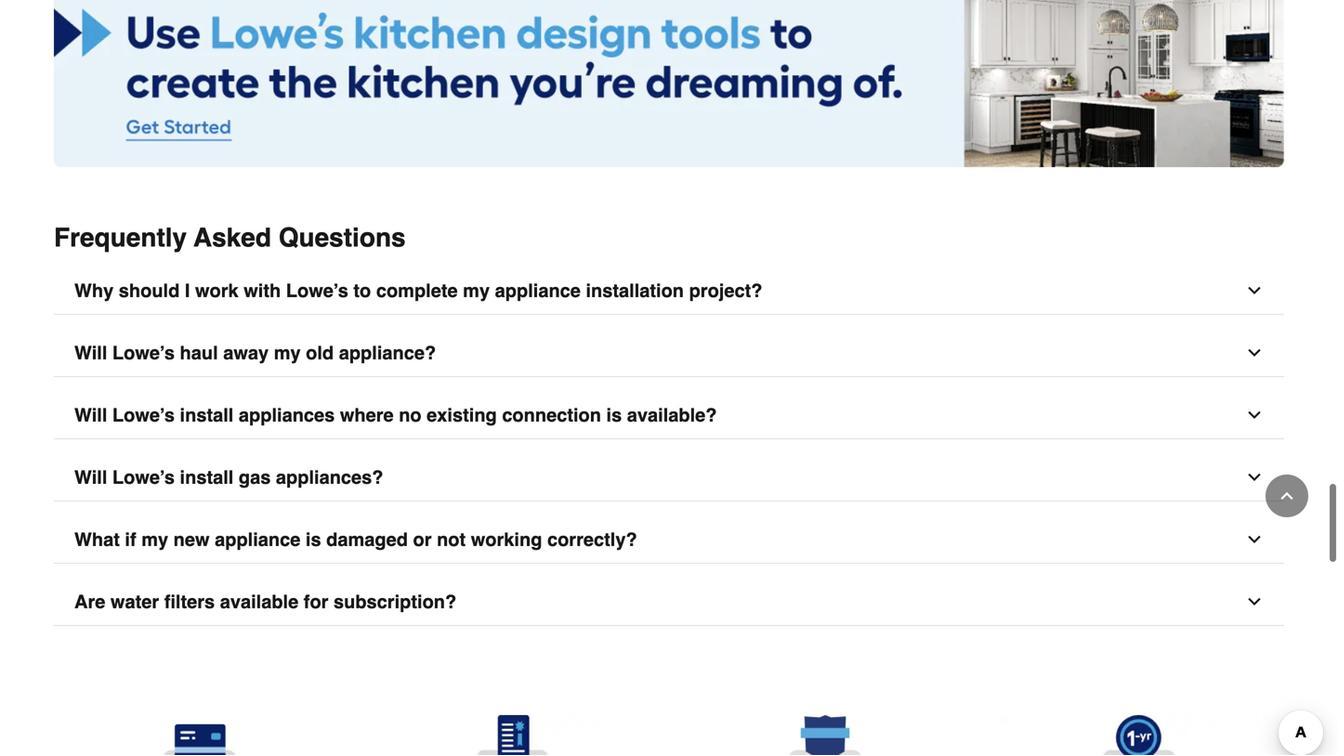 Task type: vqa. For each thing, say whether or not it's contained in the screenshot.
second ")" from left
no



Task type: describe. For each thing, give the bounding box(es) containing it.
available
[[220, 592, 299, 613]]

a dark blue background check icon. image
[[371, 716, 655, 756]]

appliances?
[[276, 467, 384, 489]]

will lowe's haul away my old appliance?
[[74, 343, 436, 364]]

or
[[413, 530, 432, 551]]

no
[[399, 405, 422, 426]]

lowe's for appliances
[[112, 405, 175, 426]]

existing
[[427, 405, 497, 426]]

old
[[306, 343, 334, 364]]

what if my new appliance is damaged or not working correctly? button
[[54, 517, 1285, 564]]

install for gas
[[180, 467, 234, 489]]

where
[[340, 405, 394, 426]]

2 horizontal spatial my
[[463, 280, 490, 302]]

my inside "button"
[[142, 530, 168, 551]]

for
[[304, 592, 329, 613]]

project?
[[689, 280, 763, 302]]

not
[[437, 530, 466, 551]]

complete
[[376, 280, 458, 302]]

frequently asked questions
[[54, 223, 406, 253]]

correctly?
[[548, 530, 637, 551]]

a dark blue credit card icon. image
[[58, 716, 341, 756]]

what if my new appliance is damaged or not working correctly?
[[74, 530, 637, 551]]

chevron up image
[[1278, 487, 1297, 506]]

should
[[119, 280, 180, 302]]

will for will lowe's install gas appliances?
[[74, 467, 107, 489]]

will for will lowe's install appliances where no existing connection is available?
[[74, 405, 107, 426]]

with
[[244, 280, 281, 302]]

lowe's for away
[[112, 343, 175, 364]]

will lowe's install gas appliances?
[[74, 467, 384, 489]]

work
[[195, 280, 239, 302]]

available?
[[627, 405, 717, 426]]

chevron down image for are water filters available for subscription?
[[1246, 593, 1264, 612]]

will for will lowe's haul away my old appliance?
[[74, 343, 107, 364]]

1 horizontal spatial my
[[274, 343, 301, 364]]



Task type: locate. For each thing, give the bounding box(es) containing it.
lowe's inside button
[[112, 405, 175, 426]]

0 vertical spatial is
[[607, 405, 622, 426]]

lowe's
[[286, 280, 348, 302], [112, 343, 175, 364], [112, 405, 175, 426], [112, 467, 175, 489]]

appliance?
[[339, 343, 436, 364]]

is inside button
[[607, 405, 622, 426]]

my right if
[[142, 530, 168, 551]]

2 chevron down image from the top
[[1246, 344, 1264, 363]]

subscription?
[[334, 592, 457, 613]]

2 vertical spatial will
[[74, 467, 107, 489]]

1 vertical spatial chevron down image
[[1246, 344, 1264, 363]]

a blue 1-year labor warranty icon. image
[[998, 716, 1281, 756]]

i
[[185, 280, 190, 302]]

chevron down image for what if my new appliance is damaged or not working correctly?
[[1246, 531, 1264, 550]]

3 will from the top
[[74, 467, 107, 489]]

away
[[223, 343, 269, 364]]

is
[[607, 405, 622, 426], [306, 530, 321, 551]]

appliance inside 'why should i work with lowe's to complete my appliance installation project?' button
[[495, 280, 581, 302]]

1 install from the top
[[180, 405, 234, 426]]

chevron down image for will lowe's install gas appliances?
[[1246, 469, 1264, 487]]

damaged
[[326, 530, 408, 551]]

2 chevron down image from the top
[[1246, 469, 1264, 487]]

install left gas
[[180, 467, 234, 489]]

lowe's for gas
[[112, 467, 175, 489]]

chevron down image inside will lowe's install gas appliances? button
[[1246, 469, 1264, 487]]

1 vertical spatial appliance
[[215, 530, 301, 551]]

install down haul
[[180, 405, 234, 426]]

are
[[74, 592, 105, 613]]

is left damaged
[[306, 530, 321, 551]]

why
[[74, 280, 114, 302]]

chevron down image for why should i work with lowe's to complete my appliance installation project?
[[1246, 282, 1264, 300]]

1 chevron down image from the top
[[1246, 282, 1264, 300]]

1 vertical spatial will
[[74, 405, 107, 426]]

appliances
[[239, 405, 335, 426]]

install inside the will lowe's install appliances where no existing connection is available? button
[[180, 405, 234, 426]]

2 will from the top
[[74, 405, 107, 426]]

install for appliances
[[180, 405, 234, 426]]

chevron down image inside what if my new appliance is damaged or not working correctly? "button"
[[1246, 531, 1264, 550]]

installation
[[586, 280, 684, 302]]

1 will from the top
[[74, 343, 107, 364]]

1 vertical spatial my
[[274, 343, 301, 364]]

chevron down image inside the will lowe's install appliances where no existing connection is available? button
[[1246, 406, 1264, 425]]

1 vertical spatial is
[[306, 530, 321, 551]]

chevron down image inside are water filters available for subscription? button
[[1246, 593, 1264, 612]]

chevron down image inside 'why should i work with lowe's to complete my appliance installation project?' button
[[1246, 282, 1264, 300]]

gas
[[239, 467, 271, 489]]

install
[[180, 405, 234, 426], [180, 467, 234, 489]]

will
[[74, 343, 107, 364], [74, 405, 107, 426], [74, 467, 107, 489]]

will lowe's haul away my old appliance? button
[[54, 330, 1285, 378]]

will lowe's install appliances where no existing connection is available? button
[[54, 392, 1285, 440]]

4 chevron down image from the top
[[1246, 593, 1264, 612]]

0 horizontal spatial is
[[306, 530, 321, 551]]

questions
[[279, 223, 406, 253]]

are water filters available for subscription?
[[74, 592, 457, 613]]

connection
[[502, 405, 602, 426]]

3 chevron down image from the top
[[1246, 531, 1264, 550]]

water
[[111, 592, 159, 613]]

are water filters available for subscription? button
[[54, 579, 1285, 627]]

will inside button
[[74, 405, 107, 426]]

my left old
[[274, 343, 301, 364]]

frequently
[[54, 223, 187, 253]]

working
[[471, 530, 542, 551]]

0 vertical spatial will
[[74, 343, 107, 364]]

is inside "button"
[[306, 530, 321, 551]]

0 vertical spatial appliance
[[495, 280, 581, 302]]

1 horizontal spatial appliance
[[495, 280, 581, 302]]

scroll to top element
[[1266, 475, 1309, 518]]

what
[[74, 530, 120, 551]]

install inside will lowe's install gas appliances? button
[[180, 467, 234, 489]]

use lowe's kitchen design tools to create the kitchen you're dreaming of. get started. image
[[54, 0, 1285, 167]]

is left the available?
[[607, 405, 622, 426]]

chevron down image
[[1246, 282, 1264, 300], [1246, 344, 1264, 363]]

1 horizontal spatial is
[[607, 405, 622, 426]]

1 vertical spatial install
[[180, 467, 234, 489]]

chevron down image for will lowe's install appliances where no existing connection is available?
[[1246, 406, 1264, 425]]

filters
[[164, 592, 215, 613]]

my right complete
[[463, 280, 490, 302]]

0 vertical spatial my
[[463, 280, 490, 302]]

appliance inside what if my new appliance is damaged or not working correctly? "button"
[[215, 530, 301, 551]]

1 chevron down image from the top
[[1246, 406, 1264, 425]]

0 vertical spatial install
[[180, 405, 234, 426]]

chevron down image
[[1246, 406, 1264, 425], [1246, 469, 1264, 487], [1246, 531, 1264, 550], [1246, 593, 1264, 612]]

asked
[[194, 223, 271, 253]]

will lowe's install appliances where no existing connection is available?
[[74, 405, 717, 426]]

why should i work with lowe's to complete my appliance installation project?
[[74, 280, 763, 302]]

if
[[125, 530, 136, 551]]

0 horizontal spatial my
[[142, 530, 168, 551]]

2 vertical spatial my
[[142, 530, 168, 551]]

0 horizontal spatial appliance
[[215, 530, 301, 551]]

haul
[[180, 343, 218, 364]]

a blue badge icon. image
[[684, 716, 968, 756]]

to
[[354, 280, 371, 302]]

why should i work with lowe's to complete my appliance installation project? button
[[54, 268, 1285, 315]]

chevron down image for will lowe's haul away my old appliance?
[[1246, 344, 1264, 363]]

chevron down image inside will lowe's haul away my old appliance? button
[[1246, 344, 1264, 363]]

0 vertical spatial chevron down image
[[1246, 282, 1264, 300]]

will lowe's install gas appliances? button
[[54, 455, 1285, 502]]

2 install from the top
[[180, 467, 234, 489]]

new
[[174, 530, 210, 551]]

appliance
[[495, 280, 581, 302], [215, 530, 301, 551]]

my
[[463, 280, 490, 302], [274, 343, 301, 364], [142, 530, 168, 551]]



